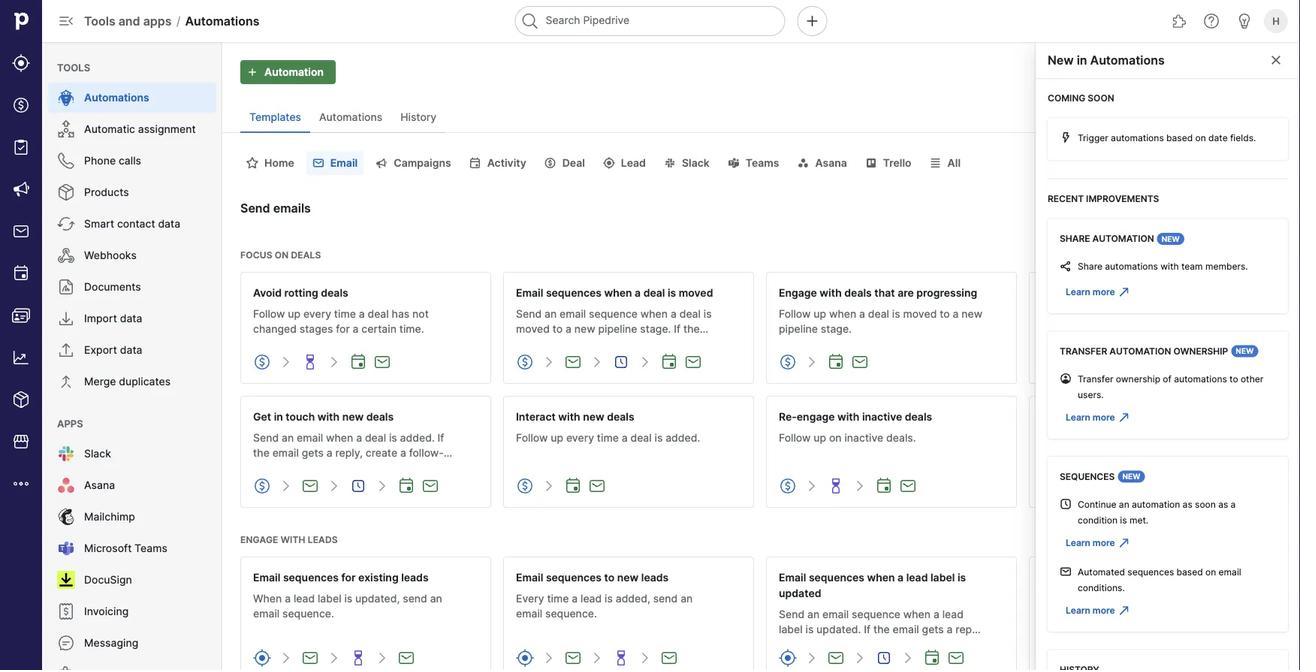 Task type: vqa. For each thing, say whether or not it's contained in the screenshot.
Start
no



Task type: locate. For each thing, give the bounding box(es) containing it.
automations inside transfer ownership of automations to other users.
[[1174, 373, 1228, 384]]

automated
[[1078, 566, 1125, 577]]

9 color undefined image from the top
[[57, 373, 75, 391]]

1 horizontal spatial sequence.
[[545, 607, 597, 620]]

more
[[1137, 66, 1163, 79], [1093, 287, 1115, 298], [1093, 412, 1115, 423], [1093, 538, 1115, 548], [1093, 605, 1115, 616]]

email inside 'email sequences when a lead label is updated'
[[779, 571, 806, 584]]

1 horizontal spatial moved
[[679, 286, 713, 299]]

1 horizontal spatial and
[[1090, 447, 1109, 459]]

follow for follow up every time a deal is added.
[[516, 432, 548, 444]]

0 horizontal spatial moved
[[516, 323, 550, 335]]

marketplace image
[[12, 433, 30, 451]]

soon
[[1088, 92, 1115, 103]]

0 horizontal spatial pipeline
[[598, 323, 638, 335]]

8 color undefined image from the top
[[57, 341, 75, 359]]

sequences up every time a lead is added, send an email sequence.
[[546, 571, 602, 584]]

0 horizontal spatial color learn image
[[612, 649, 630, 667]]

create down get in touch with new deals
[[366, 447, 398, 459]]

transfer for transfer ownership of automations to other users.
[[1078, 373, 1114, 384]]

2 sequence. from the left
[[545, 607, 597, 620]]

color learn image down follow up on inactive deals.
[[827, 477, 845, 495]]

the inside send an email sequence when a deal is moved to a new pipeline stage. if the email gets a reply, create a follow-up action.
[[684, 323, 700, 335]]

color active image for follow up every time a deal is added.
[[516, 477, 534, 495]]

0 vertical spatial all
[[948, 157, 961, 169]]

action. up interact
[[516, 353, 550, 366]]

color undefined image inside smart contact data link
[[57, 215, 75, 233]]

sequence
[[589, 308, 638, 320], [1071, 323, 1120, 335], [852, 608, 901, 621]]

color undefined image left products
[[57, 183, 75, 201]]

learn down users.
[[1066, 412, 1091, 423]]

color active image for send an email sequence when a deal is moved to a new pipeline stage. if the email gets a reply, create a follow-up action.
[[516, 353, 534, 371]]

learn down condition
[[1066, 538, 1091, 548]]

all left collections
[[1187, 205, 1200, 218]]

import data link
[[48, 304, 216, 334]]

2 leads from the left
[[641, 571, 669, 584]]

0 horizontal spatial asana
[[84, 479, 115, 492]]

data
[[158, 218, 180, 230], [120, 312, 142, 325], [120, 344, 142, 357]]

menu containing automations
[[42, 42, 222, 670]]

based inside automated sequences based on email conditions.
[[1177, 566, 1203, 577]]

learn for continue
[[1066, 538, 1091, 548]]

send for send an email when a lead is added. if the email gets a reply, create a follow-up action.
[[1042, 592, 1068, 605]]

follow for follow up every time a deal has not changed stages for a certain time.
[[253, 308, 285, 320]]

1 horizontal spatial teams
[[746, 157, 779, 169]]

leads for email sequences for existing leads
[[401, 571, 429, 584]]

sequence. for lead
[[283, 607, 334, 620]]

color undefined image left documents
[[57, 278, 75, 296]]

3 learn more link from the top
[[1060, 534, 1133, 552]]

tools down the menu toggle icon on the top left of page
[[57, 62, 90, 73]]

1 horizontal spatial in
[[1063, 571, 1072, 584]]

color undefined image for slack
[[57, 445, 75, 463]]

color learn image
[[301, 353, 319, 371], [349, 649, 367, 667]]

and inside "when an activity is marked as done, follow up and move the deal to a new pipeline stage."
[[1090, 447, 1109, 459]]

gets inside send an email when a lead is added. if the email gets a reply, create a follow-up action.
[[1091, 607, 1113, 620]]

color undefined image for messaging
[[57, 634, 75, 652]]

when down engage with deals that are progressing
[[829, 308, 857, 320]]

sequences for email sequences for existing leads
[[283, 571, 339, 584]]

learn more link down conditions.
[[1060, 602, 1133, 620]]

based up send an email when a lead is added. if the email gets a reply, create a follow-up action.
[[1177, 566, 1203, 577]]

1 vertical spatial every
[[566, 432, 594, 444]]

2 horizontal spatial in
[[1077, 53, 1088, 67]]

send an email when a lead is added. if the email gets a reply, create a follow-up action.
[[1042, 592, 1245, 635]]

send
[[240, 201, 270, 215], [516, 308, 542, 320], [253, 432, 279, 444], [1042, 592, 1068, 605], [779, 608, 805, 621]]

added. inside send an email when a lead is added. if the email gets a reply, create a follow-up action.
[[1189, 592, 1224, 605]]

send for email sequences to new leads
[[653, 592, 678, 605]]

transfer for transfer automation ownership new
[[1060, 346, 1108, 357]]

send for send an email sequence when a deal is moved to a new pipeline stage. if the email gets a reply, create a follow-up action.
[[516, 308, 542, 320]]

send an email sequence when a deal is moved to a new pipeline stage. if the email gets a reply, create a follow-up action.
[[516, 308, 712, 366]]

2 horizontal spatial stage.
[[1084, 462, 1115, 474]]

deal inside send an email when a deal is added. if the email gets a reply, create a follow-up action.
[[365, 432, 386, 444]]

1 horizontal spatial every
[[566, 432, 594, 444]]

when inside send an email sequence when a lead label is updated. if the email gets a reply, create a follow-up action.
[[904, 608, 931, 621]]

color active image for follow up when a deal is moved to a new pipeline stage.
[[779, 353, 797, 371]]

1 vertical spatial in
[[274, 410, 283, 423]]

learn up every time a deal is added, send an email sequence
[[1066, 287, 1091, 298]]

sales assistant image
[[1236, 12, 1254, 30]]

inactive for with
[[862, 410, 903, 423]]

color undefined image left microsoft
[[57, 539, 75, 557]]

sequence. inside every time a lead is added, send an email sequence.
[[545, 607, 597, 620]]

color active image for every time a deal is added, send an email sequence
[[1042, 353, 1060, 371]]

color undefined image inside webhooks link
[[57, 246, 75, 264]]

deal inside send an email sequence when a deal is moved to a new pipeline stage. if the email gets a reply, create a follow-up action.
[[680, 308, 701, 320]]

13 color undefined image from the top
[[57, 666, 75, 670]]

get for get in touch with new deals
[[253, 410, 271, 423]]

based
[[1167, 132, 1193, 143], [1177, 566, 1203, 577]]

0 horizontal spatial color secondary rgba image
[[243, 157, 261, 169]]

share down recent
[[1060, 233, 1091, 244]]

color undefined image inside slack link
[[57, 445, 75, 463]]

sequence for moved
[[589, 308, 638, 320]]

the
[[684, 323, 700, 335], [253, 447, 270, 459], [1142, 447, 1158, 459], [1042, 607, 1058, 620], [874, 623, 890, 636]]

2 horizontal spatial color learn image
[[1138, 353, 1156, 371]]

color primary image down email sequences when a deal is moved
[[612, 353, 630, 371]]

create inside send an email when a lead is added. if the email gets a reply, create a follow-up action.
[[1155, 607, 1186, 620]]

an inside send an email sequence when a lead label is updated. if the email gets a reply, create a follow-up action.
[[808, 608, 820, 621]]

learn more down condition
[[1066, 538, 1115, 548]]

automations up engage with unresponsive deals
[[1105, 261, 1158, 272]]

2 vertical spatial data
[[120, 344, 142, 357]]

1 vertical spatial inactive
[[845, 432, 884, 444]]

gets down get in touch with new deals
[[302, 447, 324, 459]]

10 color undefined image from the top
[[57, 445, 75, 463]]

up inside follow up when a deal is moved to a new pipeline stage.
[[814, 308, 827, 320]]

color secondary rgba image
[[309, 157, 327, 169], [466, 157, 484, 169], [541, 157, 560, 169], [600, 157, 618, 169], [661, 157, 679, 169], [725, 157, 743, 169], [795, 157, 813, 169], [862, 157, 880, 169], [927, 157, 945, 169]]

5 color undefined image from the top
[[57, 603, 75, 621]]

that
[[875, 286, 895, 299]]

documents link
[[48, 272, 216, 302]]

learn
[[1106, 66, 1135, 79], [1066, 287, 1091, 298], [1066, 412, 1091, 423], [1066, 538, 1091, 548], [1066, 605, 1091, 616]]

merge duplicates link
[[48, 367, 216, 397]]

automations right trigger
[[1111, 132, 1164, 143]]

activities
[[1165, 410, 1212, 423]]

color undefined image inside the 'docusign' link
[[57, 571, 75, 589]]

date
[[1209, 132, 1228, 143]]

2 vertical spatial color learn image
[[612, 649, 630, 667]]

1 vertical spatial data
[[120, 312, 142, 325]]

automations right of
[[1174, 373, 1228, 384]]

every inside every time a deal is added, send an email sequence
[[1042, 308, 1070, 320]]

campaigns
[[394, 157, 451, 169]]

sequences
[[1060, 471, 1115, 482]]

0 horizontal spatial sequence
[[589, 308, 638, 320]]

color undefined image inside 'merge duplicates' 'link'
[[57, 373, 75, 391]]

color secondary rgba image
[[243, 157, 261, 169], [373, 157, 391, 169]]

2 vertical spatial moved
[[516, 323, 550, 335]]

0 vertical spatial get
[[253, 410, 271, 423]]

to down done,
[[1185, 447, 1195, 459]]

color primary image
[[1085, 66, 1103, 78], [1060, 131, 1072, 144], [1118, 412, 1130, 424], [1060, 498, 1072, 510], [1118, 537, 1130, 549], [1060, 566, 1072, 578], [1138, 649, 1156, 667]]

1 horizontal spatial color learn image
[[349, 649, 367, 667]]

touch down condition
[[1075, 571, 1104, 584]]

color primary image up soon
[[1085, 66, 1103, 78]]

re-engage with inactive deals
[[779, 410, 933, 423]]

color learn image for every time a deal is added, send an email sequence
[[1138, 353, 1156, 371]]

0 horizontal spatial every
[[516, 592, 544, 605]]

campaigns image
[[12, 180, 30, 198]]

color positive image
[[349, 353, 367, 371], [564, 353, 582, 371], [851, 353, 869, 371], [1090, 353, 1108, 371], [1186, 353, 1204, 371], [397, 477, 415, 495], [564, 477, 582, 495], [875, 477, 893, 495], [397, 649, 415, 667], [564, 649, 582, 667], [923, 649, 941, 667], [947, 649, 965, 667]]

1 vertical spatial based
[[1177, 566, 1203, 577]]

an inside every time a lead is added, send an email sequence.
[[681, 592, 693, 605]]

2 learn more link from the top
[[1060, 409, 1133, 427]]

6 color undefined image from the top
[[57, 278, 75, 296]]

automations for share
[[1105, 261, 1158, 272]]

in for new in automations
[[1077, 53, 1088, 67]]

color active image
[[779, 353, 797, 371], [253, 477, 271, 495], [779, 477, 797, 495], [516, 649, 534, 667], [779, 649, 797, 667], [1042, 649, 1060, 667]]

color undefined image
[[57, 120, 75, 138], [57, 152, 75, 170], [57, 183, 75, 201], [57, 215, 75, 233], [57, 246, 75, 264], [57, 278, 75, 296], [57, 310, 75, 328], [57, 341, 75, 359], [57, 373, 75, 391], [57, 445, 75, 463], [57, 476, 75, 494], [57, 634, 75, 652], [57, 666, 75, 670]]

color undefined image for smart contact data
[[57, 215, 75, 233]]

email inside the when a lead label is updated, send an email sequence.
[[253, 607, 280, 620]]

send inside every time a lead is added, send an email sequence.
[[653, 592, 678, 605]]

1 color undefined image from the top
[[57, 120, 75, 138]]

lead
[[907, 571, 928, 584], [294, 592, 315, 605], [581, 592, 602, 605], [1154, 592, 1175, 605], [943, 608, 964, 621]]

3 color undefined image from the top
[[57, 183, 75, 201]]

color secondary rgba image for lead
[[600, 157, 618, 169]]

gets
[[545, 338, 567, 350], [302, 447, 324, 459], [1091, 607, 1113, 620], [922, 623, 944, 636]]

changed
[[253, 323, 297, 335]]

1 horizontal spatial ownership
[[1174, 346, 1229, 357]]

up inside send an email when a deal is added. if the email gets a reply, create a follow-up action.
[[444, 447, 456, 459]]

0 vertical spatial share
[[1060, 233, 1091, 244]]

as inside "when an activity is marked as done, follow up and move the deal to a new pipeline stage."
[[1179, 432, 1191, 444]]

follow- inside send an email when a deal is added. if the email gets a reply, create a follow-up action.
[[409, 447, 444, 459]]

learn more link up activity at the bottom of the page
[[1060, 409, 1133, 427]]

new up share automations with team members. on the top right of the page
[[1162, 234, 1180, 243]]

color positive image
[[373, 353, 391, 371], [660, 353, 678, 371], [684, 353, 702, 371], [827, 353, 845, 371], [301, 477, 319, 495], [421, 477, 440, 495], [588, 477, 606, 495], [899, 477, 917, 495], [1090, 477, 1108, 495], [1114, 477, 1132, 495], [301, 649, 319, 667], [660, 649, 678, 667], [827, 649, 845, 667], [1090, 649, 1108, 667], [1186, 649, 1204, 667], [1210, 649, 1228, 667]]

sequences inside automated sequences based on email conditions.
[[1128, 566, 1175, 577]]

a inside continue an automation as soon as a condition is met.
[[1231, 499, 1236, 510]]

0 vertical spatial for
[[336, 323, 350, 335]]

2 vertical spatial label
[[779, 623, 803, 636]]

1 vertical spatial when
[[253, 592, 282, 605]]

based left 'date'
[[1167, 132, 1193, 143]]

products image
[[12, 391, 30, 409]]

8 color secondary rgba image from the left
[[862, 157, 880, 169]]

color undefined image down apps
[[57, 445, 75, 463]]

when an activity is marked as done, follow up and move the deal to a new pipeline stage.
[[1042, 432, 1228, 474]]

an inside every time a deal is added, send an email sequence
[[1207, 308, 1219, 320]]

in for get in touch with new leads
[[1063, 571, 1072, 584]]

when inside send an email when a lead is added. if the email gets a reply, create a follow-up action.
[[1115, 592, 1142, 605]]

teams left asana button
[[746, 157, 779, 169]]

2 horizontal spatial added.
[[1189, 592, 1224, 605]]

2 color secondary rgba image from the left
[[373, 157, 391, 169]]

teams
[[746, 157, 779, 169], [135, 542, 167, 555]]

sequences up updated
[[809, 571, 865, 584]]

color undefined image
[[57, 89, 75, 107], [57, 508, 75, 526], [57, 539, 75, 557], [57, 571, 75, 589], [57, 603, 75, 621]]

2 vertical spatial automation
[[1132, 499, 1181, 510]]

0 horizontal spatial every
[[303, 308, 331, 320]]

0 vertical spatial added,
[[1142, 308, 1176, 320]]

automations up email button
[[319, 111, 383, 124]]

0 vertical spatial teams
[[746, 157, 779, 169]]

1 vertical spatial color learn image
[[827, 477, 845, 495]]

1 horizontal spatial leads
[[641, 571, 669, 584]]

share for share automation new
[[1060, 233, 1091, 244]]

added.
[[400, 432, 435, 444], [666, 432, 701, 444], [1189, 592, 1224, 605]]

0 vertical spatial inactive
[[862, 410, 903, 423]]

color active image for send an email when a deal is added. if the email gets a reply, create a follow-up action.
[[253, 477, 271, 495]]

deal
[[563, 157, 585, 169]]

1 vertical spatial teams
[[135, 542, 167, 555]]

gets up interact with new deals
[[545, 338, 567, 350]]

teams button
[[722, 151, 786, 175]]

4 color secondary rgba image from the left
[[600, 157, 618, 169]]

color active image for follow up every time a deal has not changed stages for a certain time.
[[253, 353, 271, 371]]

learn for transfer
[[1066, 412, 1091, 423]]

0 horizontal spatial touch
[[286, 410, 315, 423]]

sequences
[[546, 286, 602, 299], [1128, 566, 1175, 577], [283, 571, 339, 584], [546, 571, 602, 584], [809, 571, 865, 584]]

when inside send an email when a deal is added. if the email gets a reply, create a follow-up action.
[[326, 432, 353, 444]]

added. for send an email when a lead is added. if the email gets a reply, create a follow-up action.
[[1189, 592, 1224, 605]]

follow for follow up on completed activities
[[1042, 410, 1075, 423]]

every
[[303, 308, 331, 320], [566, 432, 594, 444]]

to up every time a lead is added, send an email sequence.
[[604, 571, 615, 584]]

lead inside the when a lead label is updated, send an email sequence.
[[294, 592, 315, 605]]

when up send an email sequence when a deal is moved to a new pipeline stage. if the email gets a reply, create a follow-up action.
[[604, 286, 632, 299]]

lead inside send an email when a lead is added. if the email gets a reply, create a follow-up action.
[[1154, 592, 1175, 605]]

an inside send an email when a deal is added. if the email gets a reply, create a follow-up action.
[[282, 432, 294, 444]]

ownership up transfer ownership of automations to other users.
[[1174, 346, 1229, 357]]

16
[[1096, 205, 1106, 216]]

touch
[[286, 410, 315, 423], [1075, 571, 1104, 584]]

send inside send an email when a deal is added. if the email gets a reply, create a follow-up action.
[[253, 432, 279, 444]]

1 horizontal spatial send
[[653, 592, 678, 605]]

microsoft teams
[[84, 542, 167, 555]]

every for with
[[566, 432, 594, 444]]

color undefined image left phone
[[57, 152, 75, 170]]

an for send an email sequence when a deal is moved to a new pipeline stage. if the email gets a reply, create a follow-up action.
[[545, 308, 557, 320]]

color undefined image left docusign
[[57, 571, 75, 589]]

new down move
[[1123, 472, 1141, 481]]

asana left trello "button"
[[816, 157, 847, 169]]

deals up follow up every time a deal has not changed stages for a certain time.
[[321, 286, 348, 299]]

email
[[330, 157, 358, 169], [516, 286, 544, 299], [253, 571, 281, 584], [516, 571, 544, 584], [779, 571, 806, 584]]

color primary image down conditions.
[[1118, 605, 1130, 617]]

email for email sequences when a lead label is updated
[[779, 571, 806, 584]]

2 color undefined image from the top
[[57, 508, 75, 526]]

and down activity at the bottom of the page
[[1090, 447, 1109, 459]]

stage. down engage with deals that are progressing
[[821, 323, 852, 335]]

more inside the learn more button
[[1137, 66, 1163, 79]]

1 vertical spatial get
[[1042, 571, 1060, 584]]

send inside every time a deal is added, send an email sequence
[[1179, 308, 1204, 320]]

an for send an email when a deal is added. if the email gets a reply, create a follow-up action.
[[282, 432, 294, 444]]

to inside follow up when a deal is moved to a new pipeline stage.
[[940, 308, 950, 320]]

0 vertical spatial label
[[931, 571, 955, 584]]

time down 'email sequences to new leads'
[[547, 592, 569, 605]]

automation inside continue an automation as soon as a condition is met.
[[1132, 499, 1181, 510]]

1 vertical spatial share
[[1078, 261, 1103, 272]]

color undefined image for products
[[57, 183, 75, 201]]

1 vertical spatial transfer
[[1078, 373, 1114, 384]]

more up every time a deal is added, send an email sequence
[[1093, 287, 1115, 298]]

0 horizontal spatial ownership
[[1116, 373, 1161, 384]]

learn more link down condition
[[1060, 534, 1133, 552]]

0 horizontal spatial in
[[274, 410, 283, 423]]

color undefined image left import
[[57, 310, 75, 328]]

time inside every time a lead is added, send an email sequence.
[[547, 592, 569, 605]]

color secondary rgba image inside slack button
[[661, 157, 679, 169]]

sequence for is
[[852, 608, 901, 621]]

asana button
[[792, 151, 853, 175]]

label inside the when a lead label is updated, send an email sequence.
[[318, 592, 342, 605]]

color muted image
[[325, 353, 343, 371], [636, 353, 654, 371], [1066, 353, 1084, 371], [1114, 353, 1132, 371], [373, 477, 391, 495], [540, 477, 558, 495], [277, 649, 295, 667], [373, 649, 391, 667], [588, 649, 606, 667], [803, 649, 821, 667], [899, 649, 917, 667], [1066, 649, 1084, 667], [1114, 649, 1132, 667]]

activity
[[1089, 432, 1125, 444]]

with up every time a deal is added, send an email sequence
[[1083, 286, 1105, 299]]

when up follow
[[1042, 432, 1071, 444]]

color learn image
[[1138, 353, 1156, 371], [827, 477, 845, 495], [612, 649, 630, 667]]

new inside 'share automation new'
[[1162, 234, 1180, 243]]

0 horizontal spatial added,
[[616, 592, 651, 605]]

trello
[[883, 157, 912, 169]]

are
[[898, 286, 914, 299]]

automation up met.
[[1132, 499, 1181, 510]]

certain
[[362, 323, 397, 335]]

2 horizontal spatial engage
[[1042, 286, 1080, 299]]

updated,
[[355, 592, 400, 605]]

insights image
[[12, 349, 30, 367]]

with left leads
[[281, 534, 305, 545]]

an inside continue an automation as soon as a condition is met.
[[1119, 499, 1130, 510]]

0 vertical spatial based
[[1167, 132, 1193, 143]]

pipeline inside "when an activity is marked as done, follow up and move the deal to a new pipeline stage."
[[1042, 462, 1081, 474]]

sequences for email sequences when a deal is moved
[[546, 286, 602, 299]]

0 vertical spatial ownership
[[1174, 346, 1229, 357]]

new
[[1048, 53, 1074, 67], [1162, 234, 1180, 243], [1236, 347, 1254, 356], [1123, 472, 1141, 481]]

color undefined image inside messaging 'link'
[[57, 634, 75, 652]]

2 vertical spatial in
[[1063, 571, 1072, 584]]

color undefined image for export data
[[57, 341, 75, 359]]

learn for automated
[[1066, 605, 1091, 616]]

a
[[635, 286, 641, 299], [359, 308, 365, 320], [671, 308, 677, 320], [860, 308, 865, 320], [953, 308, 959, 320], [1098, 308, 1104, 320], [353, 323, 359, 335], [566, 323, 572, 335], [570, 338, 576, 350], [644, 338, 650, 350], [356, 432, 362, 444], [622, 432, 628, 444], [327, 447, 333, 459], [400, 447, 406, 459], [1198, 447, 1204, 459], [1231, 499, 1236, 510], [898, 571, 904, 584], [285, 592, 291, 605], [572, 592, 578, 605], [1145, 592, 1151, 605], [1115, 607, 1121, 620], [1189, 607, 1195, 620], [934, 608, 940, 621], [947, 623, 953, 636], [814, 638, 820, 651]]

2 horizontal spatial moved
[[903, 308, 937, 320]]

0 horizontal spatial get
[[253, 410, 271, 423]]

a inside every time a lead is added, send an email sequence.
[[572, 592, 578, 605]]

on down soon
[[1206, 566, 1217, 577]]

added, down 'email sequences to new leads'
[[616, 592, 651, 605]]

contacts image
[[12, 307, 30, 325]]

home
[[264, 157, 294, 169]]

to inside send an email sequence when a deal is moved to a new pipeline stage. if the email gets a reply, create a follow-up action.
[[553, 323, 563, 335]]

action. inside send an email sequence when a lead label is updated. if the email gets a reply, create a follow-up action.
[[873, 638, 906, 651]]

new down progressing
[[962, 308, 983, 320]]

engage for every
[[1042, 286, 1080, 299]]

lead
[[621, 157, 646, 169]]

1 color undefined image from the top
[[57, 89, 75, 107]]

4 color undefined image from the top
[[57, 571, 75, 589]]

color secondary rgba image inside home button
[[243, 157, 261, 169]]

action. down 'email sequences when a lead label is updated'
[[873, 638, 906, 651]]

of
[[1163, 373, 1172, 384]]

automations up soon
[[1091, 53, 1165, 67]]

12 color undefined image from the top
[[57, 634, 75, 652]]

when
[[1042, 432, 1071, 444], [253, 592, 282, 605]]

follow- inside send an email when a lead is added. if the email gets a reply, create a follow-up action.
[[1198, 607, 1233, 620]]

automatic
[[84, 123, 135, 136]]

is inside send an email when a deal is added. if the email gets a reply, create a follow-up action.
[[389, 432, 397, 444]]

color active image for follow up on inactive deals.
[[779, 477, 797, 495]]

data right contact
[[158, 218, 180, 230]]

0 vertical spatial moved
[[679, 286, 713, 299]]

a inside "when an activity is marked as done, follow up and move the deal to a new pipeline stage."
[[1198, 447, 1204, 459]]

gets inside send an email sequence when a deal is moved to a new pipeline stage. if the email gets a reply, create a follow-up action.
[[545, 338, 567, 350]]

color learn image down stages
[[301, 353, 319, 371]]

apps
[[57, 418, 83, 429]]

learn more link up every time a deal is added, send an email sequence
[[1060, 283, 1133, 301]]

an for send an email sequence when a lead label is updated. if the email gets a reply, create a follow-up action.
[[808, 608, 820, 621]]

added, for deals
[[1142, 308, 1176, 320]]

all for all
[[948, 157, 961, 169]]

color learn image down the when a lead label is updated, send an email sequence.
[[349, 649, 367, 667]]

color secondary rgba image inside activity 'button'
[[466, 157, 484, 169]]

4 color undefined image from the top
[[57, 215, 75, 233]]

0 vertical spatial transfer
[[1060, 346, 1108, 357]]

color secondary rgba image left "campaigns"
[[373, 157, 391, 169]]

color secondary rgba image inside deal button
[[541, 157, 560, 169]]

3 color secondary rgba image from the left
[[541, 157, 560, 169]]

to down progressing
[[940, 308, 950, 320]]

7 color undefined image from the top
[[57, 310, 75, 328]]

color primary inverted image
[[243, 66, 261, 78]]

7 color secondary rgba image from the left
[[795, 157, 813, 169]]

added, inside every time a lead is added, send an email sequence.
[[616, 592, 651, 605]]

6 color secondary rgba image from the left
[[725, 157, 743, 169]]

color undefined image inside asana link
[[57, 476, 75, 494]]

moved for follow up when a deal is moved to a new pipeline stage.
[[903, 308, 937, 320]]

automation down every time a deal is added, send an email sequence
[[1110, 346, 1172, 357]]

stages
[[300, 323, 333, 335]]

get in touch with new deals
[[253, 410, 394, 423]]

an for continue an automation as soon as a condition is met.
[[1119, 499, 1130, 510]]

sequence. inside the when a lead label is updated, send an email sequence.
[[283, 607, 334, 620]]

2 horizontal spatial label
[[931, 571, 955, 584]]

2 color secondary rgba image from the left
[[466, 157, 484, 169]]

new down email sequences when a deal is moved
[[575, 323, 596, 335]]

based for automations
[[1167, 132, 1193, 143]]

1 vertical spatial touch
[[1075, 571, 1104, 584]]

learn down conditions.
[[1066, 605, 1091, 616]]

added. inside send an email when a deal is added. if the email gets a reply, create a follow-up action.
[[400, 432, 435, 444]]

0 vertical spatial in
[[1077, 53, 1088, 67]]

color active image for when a lead label is updated, send an email sequence.
[[253, 649, 271, 667]]

trello button
[[859, 151, 918, 175]]

time down avoid rotting deals
[[334, 308, 356, 320]]

learn more link
[[1060, 283, 1133, 301], [1060, 409, 1133, 427], [1060, 534, 1133, 552], [1060, 602, 1133, 620]]

0 vertical spatial color learn image
[[301, 353, 319, 371]]

2 horizontal spatial pipeline
[[1042, 462, 1081, 474]]

0 horizontal spatial when
[[253, 592, 282, 605]]

lead inside send an email sequence when a lead label is updated. if the email gets a reply, create a follow-up action.
[[943, 608, 964, 621]]

send for send an email sequence when a lead label is updated. if the email gets a reply, create a follow-up action.
[[779, 608, 805, 621]]

up inside send an email sequence when a deal is moved to a new pipeline stage. if the email gets a reply, create a follow-up action.
[[687, 338, 700, 350]]

more down conditions.
[[1093, 605, 1115, 616]]

email sequences when a lead label is updated
[[779, 571, 966, 600]]

0 horizontal spatial send
[[403, 592, 427, 605]]

color secondary rgba image right trello
[[927, 157, 945, 169]]

the inside send an email when a lead is added. if the email gets a reply, create a follow-up action.
[[1042, 607, 1058, 620]]

color undefined image inside automations link
[[57, 89, 75, 107]]

color secondary rgba image for email
[[309, 157, 327, 169]]

engage
[[797, 410, 835, 423]]

color secondary rgba image inside the all button
[[927, 157, 945, 169]]

2 horizontal spatial leads
[[1155, 571, 1183, 584]]

1 vertical spatial all
[[1187, 205, 1200, 218]]

learn more down conditions.
[[1066, 605, 1115, 616]]

0 vertical spatial every
[[303, 308, 331, 320]]

1 horizontal spatial touch
[[1075, 571, 1104, 584]]

1 horizontal spatial when
[[1042, 432, 1071, 444]]

color undefined image right deals icon
[[57, 89, 75, 107]]

4 learn more link from the top
[[1060, 602, 1133, 620]]

1 learn more link from the top
[[1060, 283, 1133, 301]]

color active image
[[253, 353, 271, 371], [516, 353, 534, 371], [1042, 353, 1060, 371], [516, 477, 534, 495], [1042, 477, 1060, 495], [253, 649, 271, 667]]

with inside new in automations section
[[1161, 261, 1179, 272]]

0 vertical spatial sequence
[[589, 308, 638, 320]]

color learn image up transfer ownership of automations to other users.
[[1138, 353, 1156, 371]]

more up trigger automations based on date fields.
[[1137, 66, 1163, 79]]

slack button
[[658, 151, 716, 175]]

stage. inside follow up when a deal is moved to a new pipeline stage.
[[821, 323, 852, 335]]

color secondary rgba image left lead on the left top of the page
[[600, 157, 618, 169]]

color muted image
[[277, 353, 295, 371], [540, 353, 558, 371], [588, 353, 606, 371], [803, 353, 821, 371], [1162, 353, 1180, 371], [277, 477, 295, 495], [325, 477, 343, 495], [803, 477, 821, 495], [851, 477, 869, 495], [1066, 477, 1084, 495], [1138, 477, 1156, 495], [325, 649, 343, 667], [540, 649, 558, 667], [636, 649, 654, 667], [851, 649, 869, 667], [1162, 649, 1180, 667]]

0 vertical spatial touch
[[286, 410, 315, 423]]

0 vertical spatial when
[[1042, 432, 1071, 444]]

data for export data
[[120, 344, 142, 357]]

smart contact data link
[[48, 209, 216, 239]]

phone
[[84, 154, 116, 167]]

5 color undefined image from the top
[[57, 246, 75, 264]]

tools and apps / automations
[[84, 14, 260, 28]]

menu
[[0, 0, 42, 670], [42, 42, 222, 670]]

for right stages
[[336, 323, 350, 335]]

1 vertical spatial moved
[[903, 308, 937, 320]]

with left team
[[1161, 261, 1179, 272]]

send inside the when a lead label is updated, send an email sequence.
[[403, 592, 427, 605]]

color secondary rgba image inside campaigns button
[[373, 157, 391, 169]]

color undefined image for mailchimp
[[57, 508, 75, 526]]

1 horizontal spatial all
[[1187, 205, 1200, 218]]

1 color secondary rgba image from the left
[[243, 157, 261, 169]]

create down automated sequences based on email conditions.
[[1155, 607, 1186, 620]]

color undefined image inside import data link
[[57, 310, 75, 328]]

1 horizontal spatial added.
[[666, 432, 701, 444]]

0 vertical spatial tools
[[84, 14, 115, 28]]

duplicates
[[119, 375, 171, 388]]

0 vertical spatial automation
[[1093, 233, 1155, 244]]

11 color undefined image from the top
[[57, 476, 75, 494]]

0 horizontal spatial added.
[[400, 432, 435, 444]]

1 horizontal spatial stage.
[[821, 323, 852, 335]]

automation
[[1093, 233, 1155, 244], [1110, 346, 1172, 357], [1132, 499, 1181, 510]]

all right trello
[[948, 157, 961, 169]]

3 color undefined image from the top
[[57, 539, 75, 557]]

an inside "when an activity is marked as done, follow up and move the deal to a new pipeline stage."
[[1074, 432, 1086, 444]]

0 vertical spatial slack
[[682, 157, 710, 169]]

1 vertical spatial added,
[[616, 592, 651, 605]]

and
[[118, 14, 140, 28], [1090, 447, 1109, 459]]

quick help image
[[1203, 12, 1221, 30]]

is inside 'email sequences when a lead label is updated'
[[958, 571, 966, 584]]

1 vertical spatial automations
[[1105, 261, 1158, 272]]

deals
[[321, 286, 348, 299], [845, 286, 872, 299], [1179, 286, 1206, 299], [366, 410, 394, 423], [607, 410, 635, 423], [905, 410, 933, 423]]

1 vertical spatial automation
[[1110, 346, 1172, 357]]

learn more up every time a deal is added, send an email sequence
[[1066, 287, 1115, 298]]

color primary image inside the learn more button
[[1085, 66, 1103, 78]]

send inside send an email when a lead is added. if the email gets a reply, create a follow-up action.
[[1042, 592, 1068, 605]]

assignment
[[138, 123, 196, 136]]

automations menu item
[[42, 83, 222, 113]]

stage. down email sequences when a deal is moved
[[640, 323, 671, 335]]

color primary image up follow up on completed activities
[[1060, 373, 1072, 385]]

with up follow up on inactive deals.
[[838, 410, 860, 423]]

0 vertical spatial every
[[1042, 308, 1070, 320]]

deal inside follow up every time a deal has not changed stages for a certain time.
[[368, 308, 389, 320]]

color secondary rgba image inside teams button
[[725, 157, 743, 169]]

1 vertical spatial and
[[1090, 447, 1109, 459]]

9 color secondary rgba image from the left
[[927, 157, 945, 169]]

share down 'share automation new'
[[1078, 261, 1103, 272]]

leads image
[[12, 54, 30, 72]]

ownership inside transfer ownership of automations to other users.
[[1116, 373, 1161, 384]]

0 vertical spatial color learn image
[[1138, 353, 1156, 371]]

added, for new
[[616, 592, 651, 605]]

automations
[[1111, 132, 1164, 143], [1105, 261, 1158, 272], [1174, 373, 1228, 384]]

when down 'email sequences when a lead label is updated'
[[904, 608, 931, 621]]

color secondary rgba image for slack
[[661, 157, 679, 169]]

1 color secondary rgba image from the left
[[309, 157, 327, 169]]

for up the when a lead label is updated, send an email sequence.
[[341, 571, 356, 584]]

learn more link for automated sequences based on email conditions.
[[1060, 602, 1133, 620]]

gets inside send an email sequence when a lead label is updated. if the email gets a reply, create a follow-up action.
[[922, 623, 944, 636]]

tools for tools
[[57, 62, 90, 73]]

when for when a lead label is updated, send an email sequence.
[[253, 592, 282, 605]]

inactive for on
[[845, 432, 884, 444]]

added. for send an email when a deal is added. if the email gets a reply, create a follow-up action.
[[400, 432, 435, 444]]

create down email sequences when a deal is moved
[[609, 338, 641, 350]]

1 horizontal spatial get
[[1042, 571, 1060, 584]]

every for rotting
[[303, 308, 331, 320]]

1 sequence. from the left
[[283, 607, 334, 620]]

2 vertical spatial automations
[[1174, 373, 1228, 384]]

focus on deals
[[240, 249, 321, 260]]

when
[[604, 286, 632, 299], [641, 308, 668, 320], [829, 308, 857, 320], [326, 432, 353, 444], [867, 571, 895, 584], [1115, 592, 1142, 605], [904, 608, 931, 621]]

1 horizontal spatial sequence
[[852, 608, 901, 621]]

webhooks
[[84, 249, 137, 262]]

1 horizontal spatial engage
[[779, 286, 817, 299]]

color undefined image left invoicing
[[57, 603, 75, 621]]

1 vertical spatial slack
[[84, 447, 111, 460]]

deals.
[[887, 432, 916, 444]]

email for email sequences for existing leads
[[253, 571, 281, 584]]

stage. down move
[[1084, 462, 1115, 474]]

color primary image
[[1166, 205, 1184, 217], [1261, 205, 1279, 217], [1060, 260, 1072, 272], [1118, 286, 1130, 298], [612, 353, 630, 371], [1060, 373, 1072, 385], [349, 477, 367, 495], [1118, 605, 1130, 617], [875, 649, 893, 667]]

0 horizontal spatial leads
[[401, 571, 429, 584]]

recent improvements
[[1048, 193, 1160, 204]]

added. for follow up every time a deal is added.
[[666, 432, 701, 444]]

sequence down 'email sequences when a lead label is updated'
[[852, 608, 901, 621]]

sequences up send an email when a lead is added. if the email gets a reply, create a follow-up action.
[[1128, 566, 1175, 577]]

color undefined image for automations
[[57, 89, 75, 107]]

on inside automated sequences based on email conditions.
[[1206, 566, 1217, 577]]

5 color secondary rgba image from the left
[[661, 157, 679, 169]]

email for email
[[330, 157, 358, 169]]

learn more for automated
[[1066, 605, 1115, 616]]

color primary image left continue
[[1060, 498, 1072, 510]]

2 horizontal spatial sequence
[[1071, 323, 1120, 335]]

color secondary rgba image left trello
[[862, 157, 880, 169]]

follow-
[[653, 338, 687, 350], [409, 447, 444, 459], [1198, 607, 1233, 620], [823, 638, 857, 651]]

share
[[1060, 233, 1091, 244], [1078, 261, 1103, 272]]

color undefined image inside phone calls link
[[57, 152, 75, 170]]

2 horizontal spatial send
[[1179, 308, 1204, 320]]

color undefined image inside invoicing link
[[57, 603, 75, 621]]

new up other at the bottom right of the page
[[1236, 347, 1254, 356]]

1 leads from the left
[[401, 571, 429, 584]]

2 color undefined image from the top
[[57, 152, 75, 170]]

color undefined image for invoicing
[[57, 603, 75, 621]]



Task type: describe. For each thing, give the bounding box(es) containing it.
1 vertical spatial color learn image
[[349, 649, 367, 667]]

projects image
[[12, 138, 30, 156]]

is inside send an email sequence when a lead label is updated. if the email gets a reply, create a follow-up action.
[[806, 623, 814, 636]]

as for marked
[[1179, 432, 1191, 444]]

learn more for continue
[[1066, 538, 1115, 548]]

docusign link
[[48, 565, 216, 595]]

collections
[[1203, 205, 1258, 218]]

new inside "sequences new"
[[1123, 472, 1141, 481]]

if inside send an email when a lead is added. if the email gets a reply, create a follow-up action.
[[1227, 592, 1233, 605]]

an for when an activity is marked as done, follow up and move the deal to a new pipeline stage.
[[1074, 432, 1086, 444]]

h
[[1273, 15, 1280, 27]]

send for send emails
[[240, 201, 270, 215]]

moved inside send an email sequence when a deal is moved to a new pipeline stage. if the email gets a reply, create a follow-up action.
[[516, 323, 550, 335]]

learn more link for share automations with team members.
[[1060, 283, 1133, 301]]

follow up on completed activities
[[1042, 410, 1212, 423]]

color active image for send an email sequence when a lead label is updated. if the email gets a reply, create a follow-up action.
[[779, 649, 797, 667]]

an for send an email when a lead is added. if the email gets a reply, create a follow-up action.
[[1071, 592, 1083, 605]]

when inside 'email sequences when a lead label is updated'
[[867, 571, 895, 584]]

color undefined image for phone calls
[[57, 152, 75, 170]]

marked
[[1139, 432, 1177, 444]]

transfer automation ownership new
[[1060, 346, 1254, 357]]

learn more link for transfer ownership of automations to other users.
[[1060, 409, 1133, 427]]

based for sequences
[[1177, 566, 1203, 577]]

with up send an email when a lead is added. if the email gets a reply, create a follow-up action.
[[1106, 571, 1129, 584]]

color primary image down 'email sequences when a lead label is updated'
[[875, 649, 893, 667]]

other
[[1241, 373, 1264, 384]]

users.
[[1078, 389, 1104, 400]]

color undefined image for asana
[[57, 476, 75, 494]]

color primary image down 'share automation new'
[[1060, 260, 1072, 272]]

stage. inside send an email sequence when a deal is moved to a new pipeline stage. if the email gets a reply, create a follow-up action.
[[640, 323, 671, 335]]

products
[[84, 186, 129, 199]]

updated
[[779, 587, 822, 600]]

unresponsive
[[1108, 286, 1176, 299]]

all button
[[924, 151, 967, 175]]

is inside the when a lead label is updated, send an email sequence.
[[344, 592, 353, 605]]

time inside follow up every time a deal has not changed stages for a certain time.
[[334, 308, 356, 320]]

team
[[1182, 261, 1203, 272]]

create inside send an email sequence when a lead label is updated. if the email gets a reply, create a follow-up action.
[[779, 638, 811, 651]]

0 horizontal spatial slack
[[84, 447, 111, 460]]

leads
[[308, 534, 338, 545]]

automations right /
[[185, 14, 260, 28]]

what's new button
[[1193, 60, 1282, 84]]

new up send an email when a lead is added. if the email gets a reply, create a follow-up action.
[[1131, 571, 1153, 584]]

sequence. for a
[[545, 607, 597, 620]]

up inside send an email sequence when a lead label is updated. if the email gets a reply, create a follow-up action.
[[857, 638, 870, 651]]

webhooks link
[[48, 240, 216, 270]]

apps
[[143, 14, 172, 28]]

automation for automations
[[1093, 233, 1155, 244]]

as for soon
[[1219, 499, 1229, 510]]

email inside automated sequences based on email conditions.
[[1219, 566, 1242, 577]]

automatic assignment
[[84, 123, 196, 136]]

an inside the when a lead label is updated, send an email sequence.
[[430, 592, 442, 605]]

action. inside send an email sequence when a deal is moved to a new pipeline stage. if the email gets a reply, create a follow-up action.
[[516, 353, 550, 366]]

with left that
[[820, 286, 842, 299]]

engage with leads
[[240, 534, 338, 545]]

get for get in touch with new leads
[[1042, 571, 1060, 584]]

new up follow up every time a deal is added.
[[583, 410, 605, 423]]

get in touch with new leads
[[1042, 571, 1183, 584]]

a inside the when a lead label is updated, send an email sequence.
[[285, 592, 291, 605]]

for inside follow up every time a deal has not changed stages for a certain time.
[[336, 323, 350, 335]]

is inside follow up when a deal is moved to a new pipeline stage.
[[892, 308, 901, 320]]

0 vertical spatial data
[[158, 218, 180, 230]]

color undefined image for automatic assignment
[[57, 120, 75, 138]]

color secondary rgba image for deal
[[541, 157, 560, 169]]

is inside every time a deal is added, send an email sequence
[[1131, 308, 1139, 320]]

color primary image left automated
[[1060, 566, 1072, 578]]

more image
[[12, 475, 30, 493]]

up inside "when an activity is marked as done, follow up and move the deal to a new pipeline stage."
[[1075, 447, 1087, 459]]

merge
[[84, 375, 116, 388]]

color secondary rgba image for campaigns
[[373, 157, 391, 169]]

asana inside button
[[816, 157, 847, 169]]

every for every time a deal is added, send an email sequence
[[1042, 308, 1070, 320]]

3 leads from the left
[[1155, 571, 1183, 584]]

messaging
[[84, 637, 138, 650]]

0 horizontal spatial teams
[[135, 542, 167, 555]]

activity button
[[463, 151, 532, 175]]

1 vertical spatial for
[[341, 571, 356, 584]]

deal inside "when an activity is marked as done, follow up and move the deal to a new pipeline stage."
[[1161, 447, 1182, 459]]

color secondary rgba image for home
[[243, 157, 261, 169]]

follow for follow up on inactive deals.
[[779, 432, 811, 444]]

follow up on inactive deals.
[[779, 432, 916, 444]]

is inside continue an automation as soon as a condition is met.
[[1120, 515, 1127, 526]]

new up coming
[[1048, 53, 1074, 67]]

history
[[401, 111, 437, 124]]

is inside send an email when a lead is added. if the email gets a reply, create a follow-up action.
[[1178, 592, 1186, 605]]

leads for email sequences to new leads
[[641, 571, 669, 584]]

menu toggle image
[[57, 12, 75, 30]]

deal button
[[538, 151, 591, 175]]

avoid rotting deals
[[253, 286, 348, 299]]

stage. inside "when an activity is marked as done, follow up and move the deal to a new pipeline stage."
[[1084, 462, 1115, 474]]

every time a deal is added, send an email sequence
[[1042, 308, 1219, 335]]

when inside send an email sequence when a deal is moved to a new pipeline stage. if the email gets a reply, create a follow-up action.
[[641, 308, 668, 320]]

color primary image right templates
[[1166, 205, 1184, 217]]

quick add image
[[804, 12, 822, 30]]

email for email sequences to new leads
[[516, 571, 544, 584]]

deal inside every time a deal is added, send an email sequence
[[1107, 308, 1128, 320]]

deals down team
[[1179, 286, 1206, 299]]

color primary image right collections
[[1261, 205, 1279, 217]]

time inside every time a deal is added, send an email sequence
[[1073, 308, 1095, 320]]

Search Pipedrive field
[[515, 6, 786, 36]]

a inside every time a deal is added, send an email sequence
[[1098, 308, 1104, 320]]

to inside transfer ownership of automations to other users.
[[1230, 373, 1239, 384]]

deals image
[[12, 96, 30, 114]]

create inside send an email when a deal is added. if the email gets a reply, create a follow-up action.
[[366, 447, 398, 459]]

automation
[[264, 66, 324, 79]]

sequences for email sequences to new leads
[[546, 571, 602, 584]]

email for email sequences when a deal is moved
[[516, 286, 544, 299]]

what's new
[[1217, 66, 1276, 79]]

trigger automations based on date fields.
[[1078, 132, 1256, 143]]

improvements
[[1086, 193, 1160, 204]]

sequences for email sequences when a lead label is updated
[[809, 571, 865, 584]]

export
[[84, 344, 117, 357]]

touch for get in touch with new leads
[[1075, 571, 1104, 584]]

new inside button
[[1255, 66, 1276, 79]]

email sequences when a deal is moved
[[516, 286, 713, 299]]

new inside transfer automation ownership new
[[1236, 347, 1254, 356]]

color primary image down send an email when a lead is added. if the email gets a reply, create a follow-up action.
[[1138, 649, 1156, 667]]

more for ownership
[[1093, 412, 1115, 423]]

reply, inside send an email sequence when a lead label is updated. if the email gets a reply, create a follow-up action.
[[956, 623, 983, 636]]

new in automations section
[[1036, 42, 1301, 670]]

deal inside follow up when a deal is moved to a new pipeline stage.
[[868, 308, 890, 320]]

if inside send an email when a deal is added. if the email gets a reply, create a follow-up action.
[[438, 432, 444, 444]]

deals left that
[[845, 286, 872, 299]]

action. inside send an email when a lead is added. if the email gets a reply, create a follow-up action.
[[1042, 622, 1076, 635]]

color undefined image for import data
[[57, 310, 75, 328]]

deals up deals.
[[905, 410, 933, 423]]

more for automations
[[1093, 287, 1115, 298]]

new up send an email when a deal is added. if the email gets a reply, create a follow-up action.
[[342, 410, 364, 423]]

not
[[413, 308, 429, 320]]

is inside "when an activity is marked as done, follow up and move the deal to a new pipeline stage."
[[1128, 432, 1136, 444]]

with right interact
[[558, 410, 581, 423]]

share for share automations with team members.
[[1078, 261, 1103, 272]]

16 templates
[[1096, 205, 1151, 216]]

if inside send an email sequence when a lead label is updated. if the email gets a reply, create a follow-up action.
[[864, 623, 871, 636]]

automations link
[[48, 83, 216, 113]]

learn more for share
[[1066, 287, 1115, 298]]

deals up follow up every time a deal is added.
[[607, 410, 635, 423]]

focus
[[240, 249, 272, 260]]

products link
[[48, 177, 216, 207]]

on up activity at the bottom of the page
[[1093, 410, 1106, 423]]

automation for ownership
[[1110, 346, 1172, 357]]

mailchimp
[[84, 511, 135, 523]]

progressing
[[917, 286, 978, 299]]

phone calls
[[84, 154, 141, 167]]

teams inside button
[[746, 157, 779, 169]]

send emails
[[240, 201, 311, 215]]

close image
[[1267, 54, 1286, 66]]

color undefined image for webhooks
[[57, 246, 75, 264]]

0 vertical spatial and
[[118, 14, 140, 28]]

mailchimp link
[[48, 502, 216, 532]]

learn more button
[[1082, 60, 1187, 84]]

color undefined image for docusign
[[57, 571, 75, 589]]

time down interact with new deals
[[597, 432, 619, 444]]

continue an automation as soon as a condition is met.
[[1078, 499, 1236, 526]]

more for sequences
[[1093, 605, 1115, 616]]

data for import data
[[120, 312, 142, 325]]

coming
[[1048, 92, 1086, 103]]

action. inside send an email when a deal is added. if the email gets a reply, create a follow-up action.
[[253, 462, 287, 474]]

time.
[[400, 323, 424, 335]]

email inside every time a deal is added, send an email sequence
[[1042, 323, 1069, 335]]

lead inside 'email sequences when a lead label is updated'
[[907, 571, 928, 584]]

color active image for every time a lead is added, send an email sequence.
[[516, 649, 534, 667]]

all for all collections
[[1187, 205, 1200, 218]]

docusign
[[84, 574, 132, 586]]

color primary image down met.
[[1118, 537, 1130, 549]]

avoid
[[253, 286, 282, 299]]

when inside follow up when a deal is moved to a new pipeline stage.
[[829, 308, 857, 320]]

color secondary rgba image for trello
[[862, 157, 880, 169]]

1 horizontal spatial color learn image
[[827, 477, 845, 495]]

tools for tools and apps / automations
[[84, 14, 115, 28]]

gets inside send an email when a deal is added. if the email gets a reply, create a follow-up action.
[[302, 447, 324, 459]]

if inside send an email sequence when a deal is moved to a new pipeline stage. if the email gets a reply, create a follow-up action.
[[674, 323, 681, 335]]

lead inside every time a lead is added, send an email sequence.
[[581, 592, 602, 605]]

home image
[[10, 10, 32, 32]]

follow for follow up when a deal is moved to a new pipeline stage.
[[779, 308, 811, 320]]

reply, inside send an email when a deal is added. if the email gets a reply, create a follow-up action.
[[335, 447, 363, 459]]

share automations with team members.
[[1078, 261, 1248, 272]]

engage with deals that are progressing
[[779, 286, 978, 299]]

color secondary rgba image for activity
[[466, 157, 484, 169]]

continue
[[1078, 499, 1117, 510]]

microsoft
[[84, 542, 132, 555]]

as left soon
[[1183, 499, 1193, 510]]

campaigns button
[[370, 151, 457, 175]]

h button
[[1261, 6, 1292, 36]]

documents
[[84, 281, 141, 293]]

new up every time a lead is added, send an email sequence.
[[617, 571, 639, 584]]

automation button
[[240, 60, 336, 84]]

learn more link for continue an automation as soon as a condition is met.
[[1060, 534, 1133, 552]]

follow- inside send an email sequence when a lead label is updated. if the email gets a reply, create a follow-up action.
[[823, 638, 857, 651]]

new inside "when an activity is marked as done, follow up and move the deal to a new pipeline stage."
[[1207, 447, 1228, 459]]

color undefined image for microsoft teams
[[57, 539, 75, 557]]

every for every time a lead is added, send an email sequence.
[[516, 592, 544, 605]]

in for get in touch with new deals
[[274, 410, 283, 423]]

smart
[[84, 218, 114, 230]]

deals up send an email when a deal is added. if the email gets a reply, create a follow-up action.
[[366, 410, 394, 423]]

met.
[[1130, 515, 1149, 526]]

emails
[[273, 201, 311, 215]]

sequences new
[[1060, 471, 1141, 482]]

fields.
[[1231, 132, 1256, 143]]

microsoft teams link
[[48, 533, 216, 563]]

send for engage with unresponsive deals
[[1179, 308, 1204, 320]]

new inside follow up when a deal is moved to a new pipeline stage.
[[962, 308, 983, 320]]

/
[[176, 14, 181, 28]]

invoicing link
[[48, 597, 216, 627]]

touch for get in touch with new deals
[[286, 410, 315, 423]]

0 horizontal spatial engage
[[240, 534, 278, 545]]

members.
[[1206, 261, 1248, 272]]

activities image
[[12, 264, 30, 282]]

automations for trigger
[[1111, 132, 1164, 143]]

the inside "when an activity is marked as done, follow up and move the deal to a new pipeline stage."
[[1142, 447, 1158, 459]]

activity
[[487, 157, 526, 169]]

completed
[[1108, 410, 1163, 423]]

automations inside section
[[1091, 53, 1165, 67]]

color primary image down send an email when a deal is added. if the email gets a reply, create a follow-up action.
[[349, 477, 367, 495]]

merge duplicates
[[84, 375, 171, 388]]

slack link
[[48, 439, 216, 469]]

the inside send an email when a deal is added. if the email gets a reply, create a follow-up action.
[[253, 447, 270, 459]]

reply, inside send an email sequence when a deal is moved to a new pipeline stage. if the email gets a reply, create a follow-up action.
[[579, 338, 607, 350]]

color undefined image for merge duplicates
[[57, 373, 75, 391]]

on left deals
[[275, 249, 289, 260]]

has
[[392, 308, 410, 320]]

label inside send an email sequence when a lead label is updated. if the email gets a reply, create a follow-up action.
[[779, 623, 803, 636]]

color secondary rgba image for all
[[927, 157, 945, 169]]

follow
[[1042, 447, 1072, 459]]

color primary image left trigger
[[1060, 131, 1072, 144]]

sequences for automated sequences based on email conditions.
[[1128, 566, 1175, 577]]

all collections
[[1187, 205, 1258, 218]]

email button
[[306, 151, 364, 175]]

email inside every time a lead is added, send an email sequence.
[[516, 607, 543, 620]]

phone calls link
[[48, 146, 216, 176]]

messaging link
[[48, 628, 216, 658]]

learn inside button
[[1106, 66, 1135, 79]]

follow- inside send an email sequence when a deal is moved to a new pipeline stage. if the email gets a reply, create a follow-up action.
[[653, 338, 687, 350]]

send for email sequences for existing leads
[[403, 592, 427, 605]]

trigger
[[1078, 132, 1109, 143]]

automated sequences based on email conditions.
[[1078, 566, 1242, 593]]

on left 'date'
[[1196, 132, 1206, 143]]

color secondary rgba image for asana
[[795, 157, 813, 169]]

color primary image up every time a deal is added, send an email sequence
[[1118, 286, 1130, 298]]

soon
[[1195, 499, 1216, 510]]

contact
[[117, 218, 155, 230]]

is inside send an email sequence when a deal is moved to a new pipeline stage. if the email gets a reply, create a follow-up action.
[[704, 308, 712, 320]]

color primary image up activity at the bottom of the page
[[1118, 412, 1130, 424]]

existing
[[358, 571, 399, 584]]

is inside every time a lead is added, send an email sequence.
[[605, 592, 613, 605]]

sales inbox image
[[12, 222, 30, 240]]

new inside send an email sequence when a deal is moved to a new pipeline stage. if the email gets a reply, create a follow-up action.
[[575, 323, 596, 335]]

import
[[84, 312, 117, 325]]

learn for share
[[1066, 287, 1091, 298]]

with up send an email when a deal is added. if the email gets a reply, create a follow-up action.
[[318, 410, 340, 423]]

learn more inside button
[[1106, 66, 1163, 79]]

what's
[[1217, 66, 1252, 79]]

rotting
[[284, 286, 318, 299]]

to inside "when an activity is marked as done, follow up and move the deal to a new pipeline stage."
[[1185, 447, 1195, 459]]

the inside send an email sequence when a lead label is updated. if the email gets a reply, create a follow-up action.
[[874, 623, 890, 636]]

pipeline inside send an email sequence when a deal is moved to a new pipeline stage. if the email gets a reply, create a follow-up action.
[[598, 323, 638, 335]]

1 vertical spatial asana
[[84, 479, 115, 492]]

up inside follow up every time a deal has not changed stages for a certain time.
[[288, 308, 301, 320]]

color secondary rgba image for teams
[[725, 157, 743, 169]]

color undefined image for documents
[[57, 278, 75, 296]]

color active image for send an email when a lead is added. if the email gets a reply, create a follow-up action.
[[1042, 649, 1060, 667]]

learn more for transfer
[[1066, 412, 1115, 423]]

on down engage
[[829, 432, 842, 444]]

label inside 'email sequences when a lead label is updated'
[[931, 571, 955, 584]]

pipeline inside follow up when a deal is moved to a new pipeline stage.
[[779, 323, 818, 335]]



